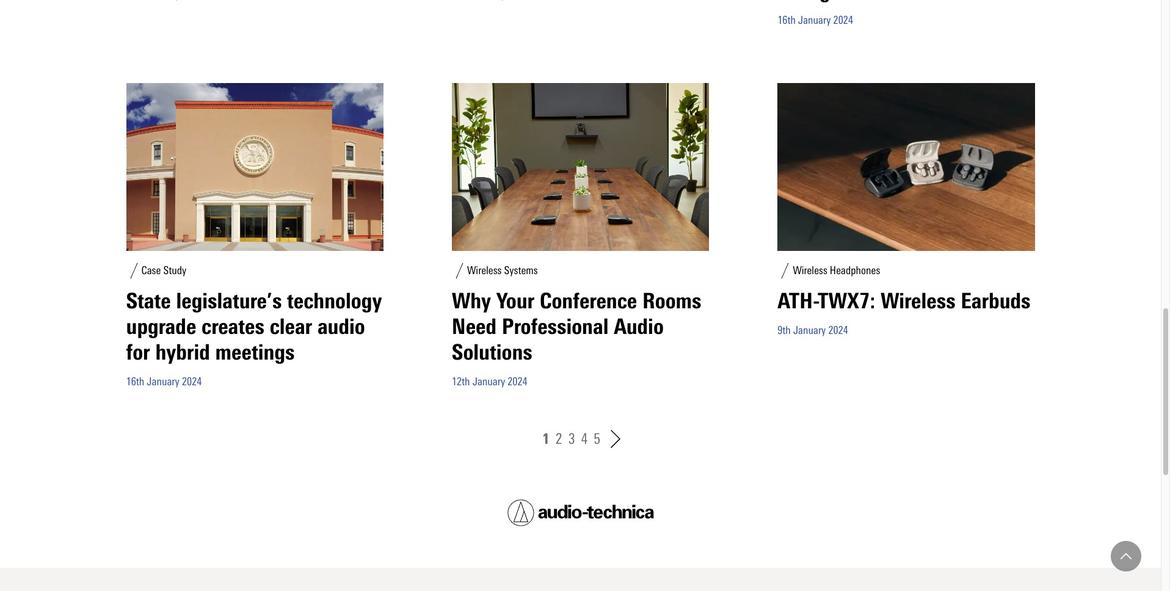 Task type: vqa. For each thing, say whether or not it's contained in the screenshot.
100 Ohms
no



Task type: describe. For each thing, give the bounding box(es) containing it.
12th
[[452, 375, 470, 388]]

ath-
[[778, 288, 819, 314]]

2
[[556, 430, 562, 447]]

legislature's
[[176, 288, 282, 314]]

1 vertical spatial 16th january 2024
[[126, 375, 202, 388]]

store logo image
[[507, 500, 654, 527]]

0 vertical spatial 16th january 2024
[[778, 13, 853, 27]]

wireless headphones
[[793, 264, 880, 277]]

5 link
[[594, 427, 601, 451]]

clear
[[270, 314, 312, 339]]

january for why your conference rooms need professional audio solutions
[[473, 375, 505, 388]]

why your conference rooms need professional audio solutions
[[452, 288, 701, 365]]

january for ath-twx7: wireless earbuds
[[793, 324, 826, 337]]

12th january 2024
[[452, 375, 528, 388]]

1 horizontal spatial 16th
[[778, 13, 796, 27]]

next image
[[607, 430, 625, 448]]

your
[[496, 288, 535, 314]]

1
[[542, 430, 550, 447]]

state legislature's technology upgrade creates clear audio for hybrid meetings
[[126, 288, 382, 365]]

divider line image for ath-twx7: wireless earbuds
[[778, 263, 793, 278]]

rooms
[[643, 288, 701, 314]]

2024 for state legislature's technology upgrade creates clear audio for hybrid meetings
[[182, 375, 202, 388]]

hybrid
[[155, 339, 210, 365]]

wireless for ath-
[[793, 264, 827, 277]]

study
[[163, 264, 186, 277]]

4 link
[[581, 427, 588, 451]]

why your conference rooms need professional audio solutions image
[[452, 83, 709, 251]]

creates
[[202, 314, 264, 339]]



Task type: locate. For each thing, give the bounding box(es) containing it.
9th
[[778, 324, 791, 337]]

5
[[594, 430, 601, 447]]

need
[[452, 314, 497, 339]]

1 divider line image from the left
[[452, 263, 467, 278]]

divider line image
[[452, 263, 467, 278], [778, 263, 793, 278]]

ath-twx7: wireless earbuds image
[[778, 83, 1035, 251]]

0 horizontal spatial wireless
[[467, 264, 502, 277]]

3
[[568, 430, 575, 447]]

for
[[126, 339, 150, 365]]

9th january 2024
[[778, 324, 848, 337]]

state legislature's technology upgrade creates clear audio for hybrid meetings image
[[126, 83, 383, 251]]

pager previous image
[[536, 438, 554, 457]]

wireless for why
[[467, 264, 502, 277]]

1 horizontal spatial wireless
[[793, 264, 827, 277]]

earbuds
[[961, 288, 1031, 314]]

2 divider line image from the left
[[778, 263, 793, 278]]

professional
[[502, 314, 609, 339]]

2 horizontal spatial wireless
[[881, 288, 956, 314]]

2 link
[[556, 427, 562, 451]]

technology
[[287, 288, 382, 314]]

1 vertical spatial 16th
[[126, 375, 144, 388]]

3 link
[[568, 427, 575, 451]]

1 2 3 4 5
[[542, 430, 601, 447]]

divider line image up why
[[452, 263, 467, 278]]

audio
[[614, 314, 664, 339]]

16th january 2024
[[778, 13, 853, 27], [126, 375, 202, 388]]

ath-twx7: wireless earbuds
[[778, 288, 1031, 314]]

conference
[[540, 288, 637, 314]]

upgrade
[[126, 314, 196, 339]]

headphones
[[830, 264, 880, 277]]

0 horizontal spatial 16th
[[126, 375, 144, 388]]

2024 for why your conference rooms need professional audio solutions
[[508, 375, 528, 388]]

meetings
[[215, 339, 295, 365]]

divider line image for why your conference rooms need professional audio solutions
[[452, 263, 467, 278]]

wireless systems
[[467, 264, 538, 277]]

audio
[[318, 314, 365, 339]]

january for state legislature's technology upgrade creates clear audio for hybrid meetings
[[147, 375, 179, 388]]

2024 for ath-twx7: wireless earbuds
[[828, 324, 848, 337]]

case
[[141, 264, 161, 277]]

january
[[798, 13, 831, 27], [793, 324, 826, 337], [147, 375, 179, 388], [473, 375, 505, 388]]

0 vertical spatial 16th
[[778, 13, 796, 27]]

twx7:
[[819, 288, 875, 314]]

0 horizontal spatial 16th january 2024
[[126, 375, 202, 388]]

2024
[[833, 13, 853, 27], [828, 324, 848, 337], [182, 375, 202, 388], [508, 375, 528, 388]]

state
[[126, 288, 171, 314]]

wireless
[[467, 264, 502, 277], [793, 264, 827, 277], [881, 288, 956, 314]]

1 horizontal spatial 16th january 2024
[[778, 13, 853, 27]]

0 horizontal spatial divider line image
[[452, 263, 467, 278]]

case study
[[141, 264, 186, 277]]

arrow up image
[[1121, 551, 1132, 562]]

1 horizontal spatial divider line image
[[778, 263, 793, 278]]

why
[[452, 288, 491, 314]]

16th january 2024 link
[[768, 0, 1045, 36]]

16th
[[778, 13, 796, 27], [126, 375, 144, 388]]

solutions
[[452, 339, 532, 365]]

systems
[[504, 264, 538, 277]]

divider line image
[[126, 263, 141, 278]]

4
[[581, 430, 588, 447]]

divider line image up ath-
[[778, 263, 793, 278]]



